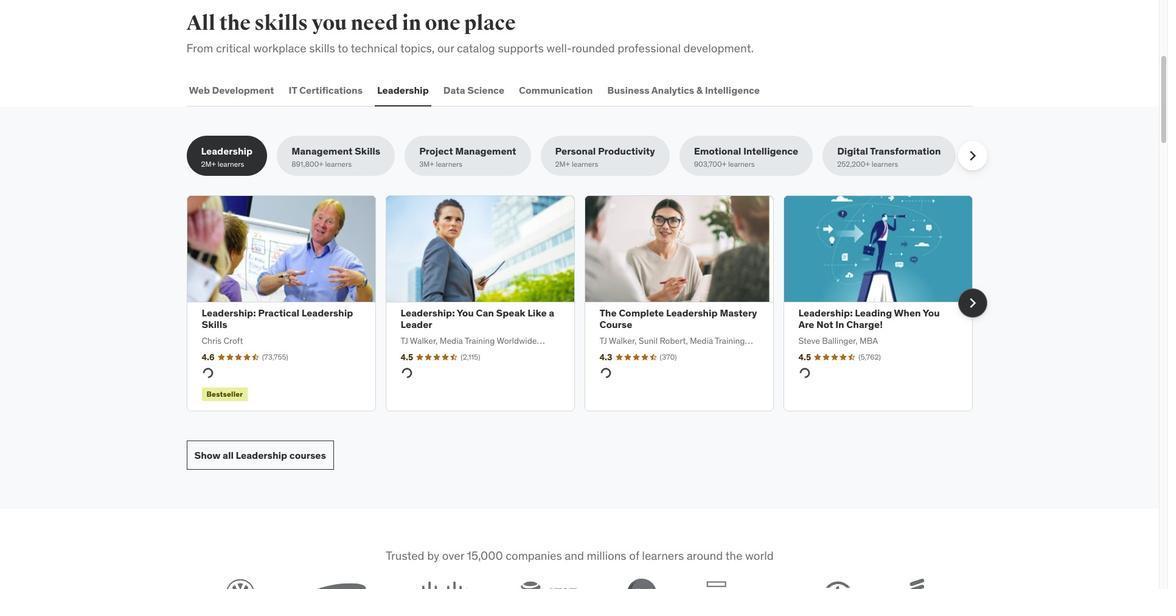 Task type: describe. For each thing, give the bounding box(es) containing it.
millions
[[587, 549, 626, 563]]

business analytics & intelligence button
[[605, 76, 763, 105]]

our
[[438, 41, 454, 56]]

citi logo image
[[813, 581, 851, 589]]

leadership: for leadership: leading when you are not in charge!
[[799, 307, 853, 319]]

the inside the all the skills you need in one place from critical workplace skills to technical topics, our catalog supports well-rounded professional development.
[[219, 10, 251, 36]]

next image for topic filters element
[[963, 146, 983, 165]]

are
[[799, 318, 815, 330]]

leadership inside topic filters element
[[201, 145, 253, 157]]

a
[[549, 307, 555, 319]]

development.
[[684, 41, 754, 56]]

&
[[697, 84, 703, 96]]

business
[[608, 84, 650, 96]]

2m+ inside leadership 2m+ learners
[[201, 159, 216, 169]]

leadership inside leadership button
[[377, 84, 429, 96]]

leadership: leading when you are not in charge! link
[[799, 307, 940, 330]]

by
[[427, 549, 439, 563]]

productivity
[[598, 145, 655, 157]]

communication
[[519, 84, 593, 96]]

leading
[[855, 307, 893, 319]]

speak
[[496, 307, 526, 319]]

you inside leadership: you can speak like a leader
[[457, 307, 474, 319]]

certifications
[[300, 84, 363, 96]]

it certifications button
[[286, 76, 365, 105]]

loading image for the complete leadership mastery course
[[598, 365, 614, 382]]

not
[[817, 318, 834, 330]]

in
[[836, 318, 845, 330]]

learners for project management
[[436, 159, 463, 169]]

leadership 2m+ learners
[[201, 145, 253, 169]]

leadership: practical leadership skills link
[[202, 307, 353, 330]]

skills inside management skills 891,800+ learners
[[355, 145, 381, 157]]

professional
[[618, 41, 681, 56]]

emotional
[[694, 145, 742, 157]]

from
[[187, 41, 213, 56]]

learners for emotional intelligence
[[729, 159, 755, 169]]

all the skills you need in one place from critical workplace skills to technical topics, our catalog supports well-rounded professional development.
[[187, 10, 754, 56]]

emotional intelligence 903,700+ learners
[[694, 145, 799, 169]]

world
[[745, 549, 774, 563]]

1 vertical spatial the
[[726, 549, 743, 563]]

communication button
[[517, 76, 596, 105]]

learners for management skills
[[325, 159, 352, 169]]

leadership: for leadership: you can speak like a leader
[[401, 307, 455, 319]]

next image for carousel element
[[963, 294, 983, 313]]

project management 3m+ learners
[[420, 145, 517, 169]]

courses
[[290, 449, 326, 461]]

cisco logo image
[[416, 581, 469, 589]]

data
[[444, 84, 465, 96]]

data science button
[[441, 76, 507, 105]]

supports
[[498, 41, 544, 56]]

technical
[[351, 41, 398, 56]]

can
[[476, 307, 494, 319]]

leadership: leading when you are not in charge!
[[799, 307, 940, 330]]

science
[[468, 84, 505, 96]]

practical
[[258, 307, 300, 319]]

leadership for show all leadership courses
[[236, 449, 287, 461]]

when
[[895, 307, 921, 319]]

complete
[[619, 307, 664, 319]]

personal productivity 2m+ learners
[[556, 145, 655, 169]]

1 vertical spatial skills
[[309, 41, 335, 56]]

development
[[212, 84, 274, 96]]

the
[[600, 307, 617, 319]]

you inside leadership: leading when you are not in charge!
[[923, 307, 940, 319]]

loading image for leadership: leading when you are not in charge!
[[797, 365, 813, 382]]

and
[[565, 549, 584, 563]]

personal
[[556, 145, 596, 157]]

intelligence inside emotional intelligence 903,700+ learners
[[744, 145, 799, 157]]

analytics
[[652, 84, 695, 96]]

trusted by over 15,000 companies and millions of learners around the world
[[386, 549, 774, 563]]

you
[[312, 10, 347, 36]]

rounded
[[572, 41, 615, 56]]

web
[[189, 84, 210, 96]]

0 horizontal spatial skills
[[255, 10, 308, 36]]



Task type: locate. For each thing, give the bounding box(es) containing it.
leadership inside leadership: practical leadership skills
[[302, 307, 353, 319]]

web development
[[189, 84, 274, 96]]

2 leadership: from the left
[[401, 307, 455, 319]]

catalog
[[457, 41, 495, 56]]

1 horizontal spatial leadership:
[[401, 307, 455, 319]]

management inside management skills 891,800+ learners
[[292, 145, 353, 157]]

in
[[402, 10, 421, 36]]

0 vertical spatial the
[[219, 10, 251, 36]]

management right project on the left of the page
[[455, 145, 517, 157]]

skills
[[255, 10, 308, 36], [309, 41, 335, 56]]

att&t logo image
[[518, 581, 577, 589]]

digital transformation 252,200+ learners
[[838, 145, 942, 169]]

loading image for leadership: you can speak like a leader
[[399, 365, 415, 382]]

skills left to
[[309, 41, 335, 56]]

digital
[[838, 145, 869, 157]]

topic filters element
[[187, 136, 1079, 176]]

skills inside leadership: practical leadership skills
[[202, 318, 227, 330]]

procter & gamble logo image
[[627, 579, 656, 589]]

1 horizontal spatial skills
[[355, 145, 381, 157]]

2 2m+ from the left
[[556, 159, 570, 169]]

learners inside management skills 891,800+ learners
[[325, 159, 352, 169]]

1 horizontal spatial skills
[[309, 41, 335, 56]]

2m+ inside personal productivity 2m+ learners
[[556, 159, 570, 169]]

of
[[629, 549, 639, 563]]

all
[[223, 449, 234, 461]]

leadership right practical
[[302, 307, 353, 319]]

0 horizontal spatial management
[[292, 145, 353, 157]]

leadership down web development button
[[201, 145, 253, 157]]

topics,
[[401, 41, 435, 56]]

1 leadership: from the left
[[202, 307, 256, 319]]

the complete leadership mastery course link
[[600, 307, 758, 330]]

1 horizontal spatial management
[[455, 145, 517, 157]]

0 horizontal spatial loading image
[[399, 365, 415, 382]]

data science
[[444, 84, 505, 96]]

management
[[292, 145, 353, 157], [455, 145, 517, 157]]

891,800+
[[292, 159, 324, 169]]

intelligence
[[705, 84, 760, 96], [744, 145, 799, 157]]

the complete leadership mastery course
[[600, 307, 758, 330]]

it
[[289, 84, 297, 96]]

0 vertical spatial skills
[[355, 145, 381, 157]]

learners inside personal productivity 2m+ learners
[[572, 159, 599, 169]]

2 horizontal spatial loading image
[[797, 365, 813, 382]]

learners inside emotional intelligence 903,700+ learners
[[729, 159, 755, 169]]

the up critical
[[219, 10, 251, 36]]

web development button
[[187, 76, 277, 105]]

leadership: you can speak like a leader
[[401, 307, 555, 330]]

3m+
[[420, 159, 434, 169]]

skills up the workplace
[[255, 10, 308, 36]]

0 vertical spatial skills
[[255, 10, 308, 36]]

leadership:
[[202, 307, 256, 319], [401, 307, 455, 319], [799, 307, 853, 319]]

the left world
[[726, 549, 743, 563]]

show all leadership courses link
[[187, 441, 334, 470]]

one
[[425, 10, 461, 36]]

leadership left mastery
[[667, 307, 718, 319]]

1 2m+ from the left
[[201, 159, 216, 169]]

skills
[[355, 145, 381, 157], [202, 318, 227, 330]]

1 vertical spatial next image
[[963, 294, 983, 313]]

project
[[420, 145, 453, 157]]

loading image
[[199, 365, 216, 382]]

loading image down are
[[797, 365, 813, 382]]

carousel element
[[187, 195, 988, 412]]

trusted
[[386, 549, 424, 563]]

business analytics & intelligence
[[608, 84, 760, 96]]

to
[[338, 41, 348, 56]]

0 vertical spatial next image
[[963, 146, 983, 165]]

mastery
[[720, 307, 758, 319]]

leadership button
[[375, 76, 431, 105]]

show
[[194, 449, 221, 461]]

1 horizontal spatial you
[[923, 307, 940, 319]]

leadership for leadership: practical leadership skills
[[302, 307, 353, 319]]

0 horizontal spatial leadership:
[[202, 307, 256, 319]]

leader
[[401, 318, 433, 330]]

leadership
[[377, 84, 429, 96], [201, 145, 253, 157], [302, 307, 353, 319], [667, 307, 718, 319], [236, 449, 287, 461]]

like
[[528, 307, 547, 319]]

903,700+
[[694, 159, 727, 169]]

2 horizontal spatial leadership:
[[799, 307, 853, 319]]

learners inside the digital transformation 252,200+ learners
[[872, 159, 899, 169]]

1 loading image from the left
[[399, 365, 415, 382]]

leadership: inside leadership: leading when you are not in charge!
[[799, 307, 853, 319]]

loading image
[[399, 365, 415, 382], [598, 365, 614, 382], [797, 365, 813, 382]]

well-
[[547, 41, 572, 56]]

volkswagen logo image
[[226, 579, 255, 589]]

2 management from the left
[[455, 145, 517, 157]]

1 next image from the top
[[963, 146, 983, 165]]

you left can
[[457, 307, 474, 319]]

transformation
[[870, 145, 942, 157]]

252,200+
[[838, 159, 870, 169]]

leadership: practical leadership skills
[[202, 307, 353, 330]]

learners inside project management 3m+ learners
[[436, 159, 463, 169]]

management up 891,800+
[[292, 145, 353, 157]]

leadership inside show all leadership courses link
[[236, 449, 287, 461]]

you right when
[[923, 307, 940, 319]]

the
[[219, 10, 251, 36], [726, 549, 743, 563]]

2 next image from the top
[[963, 294, 983, 313]]

1 vertical spatial skills
[[202, 318, 227, 330]]

leadership for the complete leadership mastery course
[[667, 307, 718, 319]]

around
[[687, 549, 723, 563]]

workplace
[[254, 41, 307, 56]]

need
[[351, 10, 398, 36]]

next image inside topic filters element
[[963, 146, 983, 165]]

1 management from the left
[[292, 145, 353, 157]]

show all leadership courses
[[194, 449, 326, 461]]

0 vertical spatial intelligence
[[705, 84, 760, 96]]

leadership: for leadership: practical leadership skills
[[202, 307, 256, 319]]

course
[[600, 318, 633, 330]]

1 horizontal spatial the
[[726, 549, 743, 563]]

3 loading image from the left
[[797, 365, 813, 382]]

intelligence inside button
[[705, 84, 760, 96]]

0 horizontal spatial 2m+
[[201, 159, 216, 169]]

leadership: inside leadership: practical leadership skills
[[202, 307, 256, 319]]

over
[[442, 549, 464, 563]]

companies
[[506, 549, 562, 563]]

loading image down course
[[598, 365, 614, 382]]

learners
[[218, 159, 244, 169], [325, 159, 352, 169], [436, 159, 463, 169], [572, 159, 599, 169], [729, 159, 755, 169], [872, 159, 899, 169], [642, 549, 684, 563]]

it certifications
[[289, 84, 363, 96]]

0 horizontal spatial skills
[[202, 318, 227, 330]]

leadership inside the complete leadership mastery course
[[667, 307, 718, 319]]

learners for digital transformation
[[872, 159, 899, 169]]

learners for personal productivity
[[572, 159, 599, 169]]

loading image down "leader"
[[399, 365, 415, 382]]

samsung logo image
[[304, 583, 366, 589]]

1 horizontal spatial 2m+
[[556, 159, 570, 169]]

2 loading image from the left
[[598, 365, 614, 382]]

learners inside leadership 2m+ learners
[[218, 159, 244, 169]]

intelligence right the &
[[705, 84, 760, 96]]

leadership: inside leadership: you can speak like a leader
[[401, 307, 455, 319]]

leadership down the topics,
[[377, 84, 429, 96]]

place
[[464, 10, 516, 36]]

management skills 891,800+ learners
[[292, 145, 381, 169]]

3 leadership: from the left
[[799, 307, 853, 319]]

leadership right all
[[236, 449, 287, 461]]

leadership: you can speak like a leader link
[[401, 307, 555, 330]]

next image
[[963, 146, 983, 165], [963, 294, 983, 313]]

1 you from the left
[[457, 307, 474, 319]]

2 you from the left
[[923, 307, 940, 319]]

0 horizontal spatial you
[[457, 307, 474, 319]]

critical
[[216, 41, 251, 56]]

0 horizontal spatial the
[[219, 10, 251, 36]]

2m+
[[201, 159, 216, 169], [556, 159, 570, 169]]

hewlett packard enterprise logo image
[[706, 581, 763, 589]]

1 horizontal spatial loading image
[[598, 365, 614, 382]]

15,000
[[467, 549, 503, 563]]

intelligence right emotional at the top of page
[[744, 145, 799, 157]]

1 vertical spatial intelligence
[[744, 145, 799, 157]]

you
[[457, 307, 474, 319], [923, 307, 940, 319]]

management inside project management 3m+ learners
[[455, 145, 517, 157]]

charge!
[[847, 318, 883, 330]]

ericsson logo image
[[901, 579, 934, 589]]

all
[[187, 10, 216, 36]]



Task type: vqa. For each thing, say whether or not it's contained in the screenshot.
Intelligence in the button
yes



